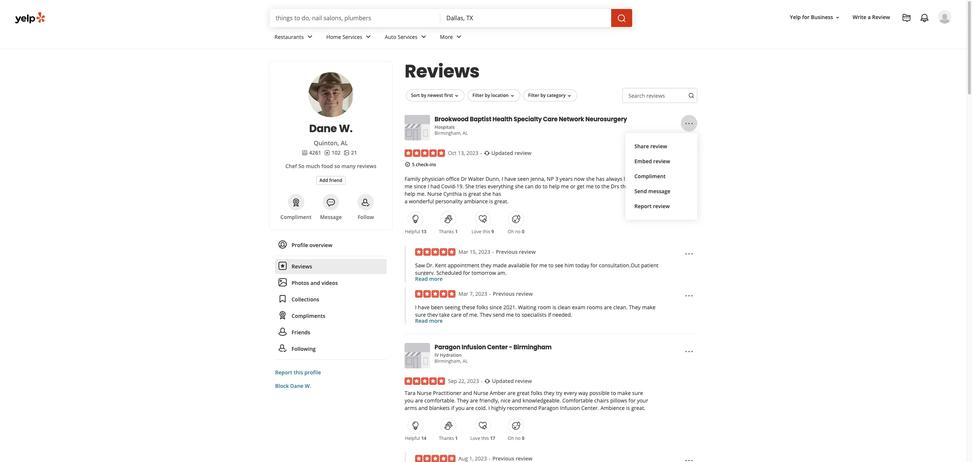 Task type: describe. For each thing, give the bounding box(es) containing it.
have inside family physician office dr walter dunn, i have seen jenna, np 3 years now she has always listened to me since i had covid-19. she tries everything she can do to help me or get me  to the drs that can help me. nurse cynthia is great she has a wonderful personality ambiance is great.
[[505, 175, 516, 183]]

oh no 0 for love this 17
[[508, 435, 525, 442]]

24 chevron down v2 image for auto services
[[419, 32, 428, 41]]

nurse right tara
[[417, 390, 432, 397]]

comfortable
[[562, 397, 593, 404]]

updated review for -
[[492, 378, 532, 385]]

helpful for helpful 14
[[405, 435, 420, 442]]

a inside 'write a review' link
[[868, 14, 871, 21]]

way
[[579, 390, 588, 397]]

if inside i have been seeing these folks since 2021. waiting room is clean exam rooms are clean. they make sure they take care of me. they send me to specialists if needed. read more
[[548, 311, 551, 318]]

2 can from the left
[[632, 183, 641, 190]]

me right get in the top right of the page
[[586, 183, 594, 190]]

everything
[[488, 183, 514, 190]]

are left cold.
[[466, 405, 474, 412]]

filter by location button
[[468, 90, 520, 101]]

w. inside dane w. quinton, al
[[339, 121, 353, 136]]

is down she
[[463, 190, 467, 197]]

previous for available
[[496, 248, 518, 256]]

brookwood
[[435, 115, 469, 124]]

1 horizontal spatial she
[[515, 183, 524, 190]]

consultation.out
[[599, 262, 640, 269]]

been
[[431, 304, 443, 311]]

your
[[637, 397, 648, 404]]

and down "sep 22, 2023"
[[463, 390, 472, 397]]

9
[[492, 229, 494, 235]]

dr.
[[426, 262, 434, 269]]

al inside dane w. quinton, al
[[341, 139, 348, 147]]

review up the 'seen'
[[515, 149, 532, 157]]

read inside the saw dr. kent appointment they made available for me to see him today for consultation.out patient surgery. scheduled for tomorrow am. read more
[[415, 275, 428, 282]]

dane w. link
[[279, 121, 383, 136]]

photos element
[[344, 149, 357, 157]]

for inside tara nurse practitioner and nurse amber are great folks they try every way possible to make sure you are comfortable. they are friendly, nice and knowledgeable. comfortable chairs pillows for your arms and blankets if you are cold. i highly recommend paragon infusion center. ambience is great.
[[629, 397, 636, 404]]

5
[[412, 161, 415, 168]]

center
[[487, 343, 508, 352]]

kent
[[435, 262, 446, 269]]

reviews link
[[275, 259, 387, 274]]

user actions element
[[784, 9, 962, 55]]

notifications image
[[920, 13, 929, 22]]

Near text field
[[447, 14, 605, 22]]

needed.
[[553, 311, 572, 318]]

1 vertical spatial they
[[480, 311, 492, 318]]

overview
[[310, 242, 332, 249]]

0 horizontal spatial has
[[493, 190, 501, 197]]

nurse up 'friendly,'
[[474, 390, 488, 397]]

tomorrow
[[472, 269, 496, 276]]

birmingham, inside brookwood baptist health specialty care network neurosurgery hospitals birmingham, al
[[435, 130, 462, 136]]

share review button
[[632, 139, 692, 154]]

iv hydration link
[[435, 352, 462, 358]]

report this profile link
[[275, 369, 321, 376]]

4261
[[309, 149, 321, 156]]

previous review for since
[[493, 290, 533, 297]]

cold.
[[476, 405, 487, 412]]

scheduled
[[436, 269, 462, 276]]

updated for health
[[492, 149, 513, 157]]

profile overview
[[292, 242, 332, 249]]

jenna,
[[531, 175, 546, 183]]

0 horizontal spatial help
[[405, 190, 415, 197]]

2023 for mar 7, 2023
[[475, 290, 487, 297]]

me inside i have been seeing these folks since 2021. waiting room is clean exam rooms are clean. they make sure they take care of me. they send me to specialists if needed. read more
[[506, 311, 514, 318]]

menu containing share review
[[626, 133, 698, 220]]

report for report review
[[635, 203, 652, 210]]

mar for mar 7, 2023
[[459, 290, 468, 297]]

clean.
[[614, 304, 628, 311]]

to inside tara nurse practitioner and nurse amber are great folks they try every way possible to make sure you are comfortable. they are friendly, nice and knowledgeable. comfortable chairs pillows for your arms and blankets if you are cold. i highly recommend paragon infusion center. ambience is great.
[[611, 390, 616, 397]]

16 check in v2 image
[[405, 161, 411, 167]]

this for 9
[[483, 229, 490, 235]]

highly
[[491, 405, 506, 412]]

filter for filter by category
[[528, 92, 540, 99]]

birmingham
[[514, 343, 552, 352]]

region containing brookwood baptist health specialty care network neurosurgery
[[402, 82, 701, 462]]

following link
[[275, 341, 387, 356]]

made
[[493, 262, 507, 269]]

of
[[463, 311, 468, 318]]

compliment inside button
[[635, 173, 666, 180]]

friends link
[[275, 325, 387, 340]]

are up nice
[[508, 390, 516, 397]]

embed review
[[635, 158, 670, 165]]

more link
[[434, 27, 470, 49]]

5 star rating image for mar 7, 2023
[[415, 290, 456, 298]]

to inside the saw dr. kent appointment they made available for me to see him today for consultation.out patient surgery. scheduled for tomorrow am. read more
[[549, 262, 554, 269]]

24 compliment v2 image
[[278, 311, 287, 320]]

are up arms at the bottom
[[415, 397, 423, 404]]

al inside paragon infusion center - birmingham iv hydration birmingham, al
[[463, 358, 468, 364]]

to right do on the top of page
[[543, 183, 548, 190]]

helpful for helpful 13
[[405, 229, 420, 235]]

restaurants link
[[269, 27, 320, 49]]

are up cold.
[[470, 397, 478, 404]]

they inside i have been seeing these folks since 2021. waiting room is clean exam rooms are clean. they make sure they take care of me. they send me to specialists if needed. read more
[[427, 311, 438, 318]]

review up the waiting
[[516, 290, 533, 297]]

by for category
[[541, 92, 546, 99]]

menu containing profile overview
[[275, 238, 387, 360]]

updated review for specialty
[[492, 149, 532, 157]]

review down "send message" 'button'
[[653, 203, 670, 210]]

they inside the saw dr. kent appointment they made available for me to see him today for consultation.out patient surgery. scheduled for tomorrow am. read more
[[481, 262, 492, 269]]

appointment
[[448, 262, 480, 269]]

following
[[292, 345, 316, 352]]

wonderful
[[409, 198, 434, 205]]

reviews element
[[324, 149, 341, 157]]

review up available
[[519, 248, 536, 256]]

great inside tara nurse practitioner and nurse amber are great folks they try every way possible to make sure you are comfortable. they are friendly, nice and knowledgeable. comfortable chairs pillows for your arms and blankets if you are cold. i highly recommend paragon infusion center. ambience is great.
[[517, 390, 530, 397]]

home
[[326, 33, 341, 40]]

helpful 14
[[405, 435, 427, 442]]

love for love this 17
[[471, 435, 480, 442]]

comfortable.
[[425, 397, 456, 404]]

follow
[[358, 213, 374, 221]]

home services
[[326, 33, 362, 40]]

profile overview link
[[275, 238, 387, 253]]

0 vertical spatial they
[[629, 304, 641, 311]]

thanks 1 for 13
[[439, 229, 458, 235]]

restaurants
[[275, 33, 304, 40]]

16 photos v2 image
[[344, 150, 350, 156]]

(13 reactions) element
[[421, 229, 427, 235]]

is right ambiance
[[489, 198, 493, 205]]

0 horizontal spatial compliment
[[280, 213, 312, 221]]

24 chevron down v2 image
[[305, 32, 314, 41]]

birmingham, inside paragon infusion center - birmingham iv hydration birmingham, al
[[435, 358, 462, 364]]

send message
[[635, 188, 671, 195]]

oh for 17
[[508, 435, 514, 442]]

waiting
[[518, 304, 537, 311]]

services for auto services
[[398, 33, 418, 40]]

and left videos
[[311, 279, 320, 286]]

the
[[602, 183, 610, 190]]

personality
[[435, 198, 463, 205]]

i inside tara nurse practitioner and nurse amber are great folks they try every way possible to make sure you are comfortable. they are friendly, nice and knowledgeable. comfortable chairs pillows for your arms and blankets if you are cold. i highly recommend paragon infusion center. ambience is great.
[[489, 405, 490, 412]]

mar 7, 2023
[[459, 290, 487, 297]]

5 check-ins
[[412, 161, 436, 168]]

projects image
[[902, 13, 911, 22]]

so
[[298, 163, 305, 170]]

sep 22, 2023
[[448, 378, 479, 385]]

or
[[570, 183, 576, 190]]

1 horizontal spatial has
[[596, 175, 605, 183]]

16 chevron down v2 image for sort by newest first
[[454, 93, 460, 99]]

for right available
[[531, 262, 538, 269]]

(17 reactions) element
[[490, 435, 495, 442]]

i left "had"
[[428, 183, 429, 190]]

food
[[322, 163, 333, 170]]

14
[[421, 435, 427, 442]]

24 chevron down v2 image for more
[[455, 32, 464, 41]]

report this profile
[[275, 369, 321, 376]]

auto services link
[[379, 27, 434, 49]]

4 menu image from the top
[[685, 456, 694, 462]]

blankets
[[429, 405, 450, 412]]

services for home services
[[343, 33, 362, 40]]

paragon infusion center - birmingham iv hydration birmingham, al
[[435, 343, 552, 364]]

compliments
[[292, 312, 325, 319]]

(1 reaction) element for love this 9
[[455, 229, 458, 235]]

thanks for helpful 13
[[439, 229, 454, 235]]

0 horizontal spatial reviews
[[357, 163, 377, 170]]

add friend
[[320, 177, 342, 183]]

0 horizontal spatial you
[[405, 397, 414, 404]]

auto services
[[385, 33, 418, 40]]

hydration
[[440, 352, 462, 358]]

center.
[[582, 405, 599, 412]]

previous for since
[[493, 290, 515, 297]]

follow image
[[361, 198, 370, 207]]

1 vertical spatial you
[[456, 405, 465, 412]]

these
[[462, 304, 475, 311]]

1 horizontal spatial reviews
[[405, 59, 480, 84]]

collections link
[[275, 292, 387, 307]]

have inside i have been seeing these folks since 2021. waiting room is clean exam rooms are clean. they make sure they take care of me. they send me to specialists if needed. read more
[[418, 304, 430, 311]]

search reviews
[[629, 92, 665, 99]]

compliment button
[[632, 169, 692, 184]]

for inside yelp for business button
[[803, 14, 810, 21]]

me. inside i have been seeing these folks since 2021. waiting room is clean exam rooms are clean. they make sure they take care of me. they send me to specialists if needed. read more
[[469, 311, 479, 318]]

and right arms at the bottom
[[419, 405, 428, 412]]

and up recommend
[[512, 397, 521, 404]]

block dane w.
[[275, 382, 311, 389]]

a inside family physician office dr walter dunn, i have seen jenna, np 3 years now she has always listened to me since i had covid-19. she tries everything she can do to help me or get me  to the drs that can help me. nurse cynthia is great she has a wonderful personality ambiance is great.
[[405, 198, 408, 205]]

drs
[[611, 183, 620, 190]]

(0 reactions) element for love this 9
[[522, 229, 525, 235]]

me. inside family physician office dr walter dunn, i have seen jenna, np 3 years now she has always listened to me since i had covid-19. she tries everything she can do to help me or get me  to the drs that can help me. nurse cynthia is great she has a wonderful personality ambiance is great.
[[417, 190, 426, 197]]

24 photos v2 image
[[278, 278, 287, 287]]

physician
[[422, 175, 445, 183]]

photos
[[292, 279, 309, 286]]

brookwood baptist health specialty care network neurosurgery hospitals birmingham, al
[[435, 115, 627, 136]]

sort by newest first button
[[406, 90, 465, 101]]

24 following v2 image
[[278, 344, 287, 353]]

paragon inside tara nurse practitioner and nurse amber are great folks they try every way possible to make sure you are comfortable. they are friendly, nice and knowledgeable. comfortable chairs pillows for your arms and blankets if you are cold. i highly recommend paragon infusion center. ambience is great.
[[539, 405, 559, 412]]

folks inside tara nurse practitioner and nurse amber are great folks they try every way possible to make sure you are comfortable. they are friendly, nice and knowledgeable. comfortable chairs pillows for your arms and blankets if you are cold. i highly recommend paragon infusion center. ambience is great.
[[531, 390, 543, 397]]

great. inside tara nurse practitioner and nurse amber are great folks they try every way possible to make sure you are comfortable. they are friendly, nice and knowledgeable. comfortable chairs pillows for your arms and blankets if you are cold. i highly recommend paragon infusion center. ambience is great.
[[632, 405, 646, 412]]

to left the
[[595, 183, 600, 190]]

maria w. image
[[938, 10, 952, 24]]

16 friends v2 image
[[302, 150, 308, 156]]

care
[[543, 115, 558, 124]]

search image
[[617, 14, 626, 23]]

photos and videos
[[292, 279, 338, 286]]

embed
[[635, 158, 652, 165]]

me inside the saw dr. kent appointment they made available for me to see him today for consultation.out patient surgery. scheduled for tomorrow am. read more
[[540, 262, 547, 269]]

photos and videos link
[[275, 276, 387, 291]]

compliments link
[[275, 309, 387, 324]]

0 vertical spatial she
[[586, 175, 595, 183]]

chairs
[[595, 397, 609, 404]]



Task type: vqa. For each thing, say whether or not it's contained in the screenshot.
specialists
yes



Task type: locate. For each thing, give the bounding box(es) containing it.
by inside popup button
[[421, 92, 426, 99]]

they
[[629, 304, 641, 311], [480, 311, 492, 318], [457, 397, 469, 404]]

0 vertical spatial love
[[472, 229, 482, 235]]

updated review
[[492, 149, 532, 157], [492, 378, 532, 385]]

al inside brookwood baptist health specialty care network neurosurgery hospitals birmingham, al
[[463, 130, 468, 136]]

sure inside i have been seeing these folks since 2021. waiting room is clean exam rooms are clean. they make sure they take care of me. they send me to specialists if needed. read more
[[415, 311, 426, 318]]

1 thanks 1 from the top
[[439, 229, 458, 235]]

24 chevron down v2 image for home services
[[364, 32, 373, 41]]

great up ambiance
[[469, 190, 481, 197]]

this for 17
[[482, 435, 489, 442]]

since up send
[[490, 304, 502, 311]]

had
[[431, 183, 440, 190]]

much
[[306, 163, 320, 170]]

0 horizontal spatial sure
[[415, 311, 426, 318]]

1 can from the left
[[525, 183, 534, 190]]

me down family
[[405, 183, 413, 190]]

5 star rating image for oct 13, 2023
[[405, 149, 445, 157]]

dunn,
[[486, 175, 500, 183]]

1 filter from the left
[[473, 92, 484, 99]]

al down brookwood
[[463, 130, 468, 136]]

24 chevron down v2 image
[[364, 32, 373, 41], [419, 32, 428, 41], [455, 32, 464, 41]]

review up tara nurse practitioner and nurse amber are great folks they try every way possible to make sure you are comfortable. they are friendly, nice and knowledgeable. comfortable chairs pillows for your arms and blankets if you are cold. i highly recommend paragon infusion center. ambience is great.
[[515, 378, 532, 385]]

services right auto
[[398, 33, 418, 40]]

add friend button
[[316, 176, 346, 185]]

first
[[444, 92, 453, 99]]

family physician office dr walter dunn, i have seen jenna, np 3 years now she has always listened to me since i had covid-19. she tries everything she can do to help me or get me  to the drs that can help me. nurse cynthia is great she has a wonderful personality ambiance is great.
[[405, 175, 650, 205]]

since inside i have been seeing these folks since 2021. waiting room is clean exam rooms are clean. they make sure they take care of me. they send me to specialists if needed. read more
[[490, 304, 502, 311]]

oh no 0 right (17 reactions) element
[[508, 435, 525, 442]]

previous review for available
[[496, 248, 536, 256]]

great. inside family physician office dr walter dunn, i have seen jenna, np 3 years now she has always listened to me since i had covid-19. she tries everything she can do to help me or get me  to the drs that can help me. nurse cynthia is great she has a wonderful personality ambiance is great.
[[495, 198, 509, 205]]

amber
[[490, 390, 506, 397]]

1 vertical spatial w.
[[305, 382, 311, 389]]

dane up quinton,
[[309, 121, 337, 136]]

for right today
[[591, 262, 598, 269]]

none field the find
[[276, 14, 435, 22]]

brookwood baptist health specialty care network neurosurgery link
[[435, 115, 627, 124]]

al
[[463, 130, 468, 136], [341, 139, 348, 147], [463, 358, 468, 364]]

3 by from the left
[[541, 92, 546, 99]]

this for profile
[[294, 369, 303, 376]]

2 birmingham, from the top
[[435, 358, 462, 364]]

ambience
[[601, 405, 625, 412]]

surgery.
[[415, 269, 435, 276]]

1 more from the top
[[429, 275, 443, 282]]

tries
[[476, 183, 487, 190]]

None search field
[[270, 9, 634, 27]]

2 (0 reactions) element from the top
[[522, 435, 525, 442]]

1 horizontal spatial paragon
[[539, 405, 559, 412]]

by left location
[[485, 92, 490, 99]]

room
[[538, 304, 551, 311]]

1 left love this 17
[[455, 435, 458, 442]]

practitioner
[[433, 390, 462, 397]]

location
[[491, 92, 509, 99]]

message image
[[327, 198, 335, 207]]

is inside tara nurse practitioner and nurse amber are great folks they try every way possible to make sure you are comfortable. they are friendly, nice and knowledgeable. comfortable chairs pillows for your arms and blankets if you are cold. i highly recommend paragon infusion center. ambience is great.
[[626, 405, 630, 412]]

0 vertical spatial since
[[414, 183, 426, 190]]

review
[[872, 14, 890, 21]]

2 16 chevron down v2 image from the left
[[567, 93, 573, 99]]

if down room
[[548, 311, 551, 318]]

make inside tara nurse practitioner and nurse amber are great folks they try every way possible to make sure you are comfortable. they are friendly, nice and knowledgeable. comfortable chairs pillows for your arms and blankets if you are cold. i highly recommend paragon infusion center. ambience is great.
[[618, 390, 631, 397]]

13,
[[458, 149, 465, 157]]

to up send message
[[645, 175, 650, 183]]

they right clean.
[[629, 304, 641, 311]]

me
[[405, 183, 413, 190], [561, 183, 569, 190], [586, 183, 594, 190], [540, 262, 547, 269], [506, 311, 514, 318]]

help down 3
[[549, 183, 560, 190]]

1 vertical spatial love
[[471, 435, 480, 442]]

0 horizontal spatial folks
[[477, 304, 488, 311]]

2 thanks from the top
[[439, 435, 454, 442]]

(14 reactions) element
[[421, 435, 427, 442]]

1 no from the top
[[515, 229, 521, 235]]

review up embed review 'button'
[[651, 143, 667, 150]]

1 oh from the top
[[508, 229, 514, 235]]

1 vertical spatial more
[[429, 317, 443, 324]]

menu image
[[685, 119, 694, 128], [685, 291, 694, 300], [685, 347, 694, 356], [685, 456, 694, 462]]

1 vertical spatial reviews
[[292, 263, 312, 270]]

Find text field
[[276, 14, 435, 22]]

1 16 chevron down v2 image from the left
[[510, 93, 516, 99]]

embed review button
[[632, 154, 692, 169]]

tara
[[405, 390, 416, 397]]

1 horizontal spatial great
[[517, 390, 530, 397]]

1 vertical spatial make
[[618, 390, 631, 397]]

2 more from the top
[[429, 317, 443, 324]]

read more button down dr.
[[415, 275, 443, 283]]

1 vertical spatial no
[[515, 435, 521, 442]]

a left wonderful
[[405, 198, 408, 205]]

friends element
[[302, 149, 321, 157]]

0 vertical spatial you
[[405, 397, 414, 404]]

filter left category
[[528, 92, 540, 99]]

24 chevron down v2 image inside auto services link
[[419, 32, 428, 41]]

baptist
[[470, 115, 492, 124]]

0 vertical spatial if
[[548, 311, 551, 318]]

updated right 16 update v2 icon
[[492, 149, 513, 157]]

send
[[635, 188, 647, 195]]

to
[[645, 175, 650, 183], [543, 183, 548, 190], [595, 183, 600, 190], [549, 262, 554, 269], [515, 311, 520, 318], [611, 390, 616, 397]]

previous
[[496, 248, 518, 256], [493, 290, 515, 297]]

24 chevron down v2 image right auto services
[[419, 32, 428, 41]]

dr
[[461, 175, 467, 183]]

24 chevron down v2 image left auto
[[364, 32, 373, 41]]

family
[[405, 175, 421, 183]]

report inside button
[[635, 203, 652, 210]]

pillows
[[610, 397, 627, 404]]

1 horizontal spatial great.
[[632, 405, 646, 412]]

0 horizontal spatial w.
[[305, 382, 311, 389]]

sure up your
[[632, 390, 643, 397]]

0 horizontal spatial great.
[[495, 198, 509, 205]]

business categories element
[[269, 27, 952, 49]]

5 star rating image for mar 15, 2023
[[415, 248, 456, 256]]

previous review up 2021.
[[493, 290, 533, 297]]

mar left 15, on the bottom
[[459, 248, 468, 256]]

infusion down the comfortable
[[560, 405, 580, 412]]

read more button for dr.
[[415, 275, 443, 283]]

0 vertical spatial folks
[[477, 304, 488, 311]]

since
[[414, 183, 426, 190], [490, 304, 502, 311]]

16 chevron down v2 image for filter by location
[[510, 93, 516, 99]]

2 filter from the left
[[528, 92, 540, 99]]

16 chevron down v2 image inside the filter by category dropdown button
[[567, 93, 573, 99]]

(1 reaction) element left "love this 9"
[[455, 229, 458, 235]]

oh no 0
[[508, 229, 525, 235], [508, 435, 525, 442]]

1 vertical spatial 16 chevron down v2 image
[[454, 93, 460, 99]]

0 vertical spatial they
[[481, 262, 492, 269]]

reviews
[[647, 92, 665, 99], [357, 163, 377, 170]]

infusion inside tara nurse practitioner and nurse amber are great folks they try every way possible to make sure you are comfortable. they are friendly, nice and knowledgeable. comfortable chairs pillows for your arms and blankets if you are cold. i highly recommend paragon infusion center. ambience is great.
[[560, 405, 580, 412]]

i up everything
[[502, 175, 503, 183]]

block
[[275, 382, 289, 389]]

compliment image
[[292, 198, 301, 207]]

0 down recommend
[[522, 435, 525, 442]]

0 horizontal spatial report
[[275, 369, 292, 376]]

0 vertical spatial oh no 0
[[508, 229, 525, 235]]

2023 for mar 15, 2023
[[478, 248, 490, 256]]

0 horizontal spatial they
[[457, 397, 469, 404]]

np
[[547, 175, 554, 183]]

2 0 from the top
[[522, 435, 525, 442]]

patient
[[641, 262, 659, 269]]

are inside i have been seeing these folks since 2021. waiting room is clean exam rooms are clean. they make sure they take care of me. they send me to specialists if needed. read more
[[604, 304, 612, 311]]

2 none field from the left
[[447, 14, 605, 22]]

al up 16 photos v2
[[341, 139, 348, 147]]

take
[[439, 311, 450, 318]]

oh right (9 reactions) element
[[508, 229, 514, 235]]

0 right 9
[[522, 229, 525, 235]]

for
[[803, 14, 810, 21], [531, 262, 538, 269], [591, 262, 598, 269], [463, 269, 470, 276], [629, 397, 636, 404]]

great inside family physician office dr walter dunn, i have seen jenna, np 3 years now she has always listened to me since i had covid-19. she tries everything she can do to help me or get me  to the drs that can help me. nurse cynthia is great she has a wonderful personality ambiance is great.
[[469, 190, 481, 197]]

2023 for oct 13, 2023
[[467, 149, 479, 157]]

0 vertical spatial paragon
[[435, 343, 461, 352]]

for down appointment at the bottom of the page
[[463, 269, 470, 276]]

report down the send
[[635, 203, 652, 210]]

can down listened
[[632, 183, 641, 190]]

1 horizontal spatial dane
[[309, 121, 337, 136]]

1 0 from the top
[[522, 229, 525, 235]]

2 (1 reaction) element from the top
[[455, 435, 458, 442]]

exam
[[572, 304, 586, 311]]

is
[[463, 190, 467, 197], [489, 198, 493, 205], [553, 304, 557, 311], [626, 405, 630, 412]]

1 vertical spatial me.
[[469, 311, 479, 318]]

ins
[[430, 161, 436, 168]]

2 by from the left
[[485, 92, 490, 99]]

search image
[[689, 93, 695, 99]]

w. down profile
[[305, 382, 311, 389]]

0 vertical spatial thanks
[[439, 229, 454, 235]]

help
[[549, 183, 560, 190], [405, 190, 415, 197]]

0 horizontal spatial if
[[451, 405, 454, 412]]

0 vertical spatial great
[[469, 190, 481, 197]]

0 vertical spatial help
[[549, 183, 560, 190]]

nurse inside family physician office dr walter dunn, i have seen jenna, np 3 years now she has always listened to me since i had covid-19. she tries everything she can do to help me or get me  to the drs that can help me. nurse cynthia is great she has a wonderful personality ambiance is great.
[[427, 190, 442, 197]]

2 read from the top
[[415, 317, 428, 324]]

to down 2021.
[[515, 311, 520, 318]]

add
[[320, 177, 328, 183]]

to inside i have been seeing these folks since 2021. waiting room is clean exam rooms are clean. they make sure they take care of me. they send me to specialists if needed. read more
[[515, 311, 520, 318]]

hospitals
[[435, 124, 455, 130]]

1 1 from the top
[[455, 229, 458, 235]]

thanks for helpful 14
[[439, 435, 454, 442]]

mar left 7,
[[459, 290, 468, 297]]

0 vertical spatial updated review
[[492, 149, 532, 157]]

she right now
[[586, 175, 595, 183]]

recommend
[[507, 405, 537, 412]]

a right the write on the top
[[868, 14, 871, 21]]

sort by newest first
[[411, 92, 453, 99]]

you down practitioner
[[456, 405, 465, 412]]

16 update v2 image
[[485, 378, 491, 384]]

2 vertical spatial this
[[482, 435, 489, 442]]

report for report this profile
[[275, 369, 292, 376]]

0 horizontal spatial filter
[[473, 92, 484, 99]]

16 chevron down v2 image right first
[[454, 93, 460, 99]]

paragon inside paragon infusion center - birmingham iv hydration birmingham, al
[[435, 343, 461, 352]]

0 vertical spatial mar
[[459, 248, 468, 256]]

since inside family physician office dr walter dunn, i have seen jenna, np 3 years now she has always listened to me since i had covid-19. she tries everything she can do to help me or get me  to the drs that can help me. nurse cynthia is great she has a wonderful personality ambiance is great.
[[414, 183, 426, 190]]

to up pillows
[[611, 390, 616, 397]]

24 friends v2 image
[[278, 327, 287, 336]]

2 24 chevron down v2 image from the left
[[419, 32, 428, 41]]

2 vertical spatial al
[[463, 358, 468, 364]]

reviews inside menu item
[[292, 263, 312, 270]]

paragon down the knowledgeable.
[[539, 405, 559, 412]]

none field 'near'
[[447, 14, 605, 22]]

1 vertical spatial updated review
[[492, 378, 532, 385]]

1 vertical spatial previous review
[[493, 290, 533, 297]]

0 horizontal spatial paragon
[[435, 343, 461, 352]]

they up tomorrow
[[481, 262, 492, 269]]

updated up amber
[[492, 378, 514, 385]]

0 for 17
[[522, 435, 525, 442]]

by for location
[[485, 92, 490, 99]]

1 horizontal spatial you
[[456, 405, 465, 412]]

reviews up first
[[405, 59, 480, 84]]

7,
[[470, 290, 474, 297]]

1 horizontal spatial they
[[481, 262, 492, 269]]

saw
[[415, 262, 425, 269]]

0 vertical spatial 1
[[455, 229, 458, 235]]

this left (9 reactions) element
[[483, 229, 490, 235]]

if right blankets
[[451, 405, 454, 412]]

folks inside i have been seeing these folks since 2021. waiting room is clean exam rooms are clean. they make sure they take care of me. they send me to specialists if needed. read more
[[477, 304, 488, 311]]

2 no from the top
[[515, 435, 521, 442]]

16 chevron down v2 image inside filter by location popup button
[[510, 93, 516, 99]]

more down the been
[[429, 317, 443, 324]]

1 horizontal spatial can
[[632, 183, 641, 190]]

no for 17
[[515, 435, 521, 442]]

24 chevron down v2 image right more
[[455, 32, 464, 41]]

me. right of
[[469, 311, 479, 318]]

quinton,
[[314, 139, 339, 147]]

0 vertical spatial sure
[[415, 311, 426, 318]]

16 review v2 image
[[324, 150, 330, 156]]

menu
[[626, 133, 698, 220], [275, 238, 387, 360]]

5 star rating image up the been
[[415, 290, 456, 298]]

oh right (17 reactions) element
[[508, 435, 514, 442]]

chef  so much food so many reviews
[[286, 163, 377, 170]]

care
[[451, 311, 462, 318]]

filter by category
[[528, 92, 566, 99]]

24 chevron down v2 image inside the home services link
[[364, 32, 373, 41]]

0 vertical spatial a
[[868, 14, 871, 21]]

message
[[320, 213, 342, 221]]

2 menu image from the top
[[685, 291, 694, 300]]

1 horizontal spatial sure
[[632, 390, 643, 397]]

menu image
[[685, 249, 694, 258]]

report review button
[[632, 199, 692, 214]]

mar for mar 15, 2023
[[459, 248, 468, 256]]

2 horizontal spatial 24 chevron down v2 image
[[455, 32, 464, 41]]

listened
[[624, 175, 643, 183]]

by for newest
[[421, 92, 426, 99]]

always
[[606, 175, 623, 183]]

reviews inside region
[[647, 92, 665, 99]]

sure inside tara nurse practitioner and nurse amber are great folks they try every way possible to make sure you are comfortable. they are friendly, nice and knowledgeable. comfortable chairs pillows for your arms and blankets if you are cold. i highly recommend paragon infusion center. ambience is great.
[[632, 390, 643, 397]]

3 24 chevron down v2 image from the left
[[455, 32, 464, 41]]

oh
[[508, 229, 514, 235], [508, 435, 514, 442]]

infusion left center
[[462, 343, 486, 352]]

every
[[564, 390, 577, 397]]

folks
[[477, 304, 488, 311], [531, 390, 543, 397]]

2 mar from the top
[[459, 290, 468, 297]]

oh for 9
[[508, 229, 514, 235]]

5 star rating image down 14
[[415, 455, 456, 462]]

this
[[483, 229, 490, 235], [294, 369, 303, 376], [482, 435, 489, 442]]

0 vertical spatial 16 chevron down v2 image
[[835, 14, 841, 20]]

helpful left (13 reactions) element
[[405, 229, 420, 235]]

1 helpful from the top
[[405, 229, 420, 235]]

by inside dropdown button
[[541, 92, 546, 99]]

oh no 0 for love this 9
[[508, 229, 525, 235]]

have up everything
[[505, 175, 516, 183]]

1 read from the top
[[415, 275, 428, 282]]

5 star rating image up tara
[[405, 378, 445, 385]]

16 chevron down v2 image right business
[[835, 14, 841, 20]]

16 chevron down v2 image inside yelp for business button
[[835, 14, 841, 20]]

0 horizontal spatial by
[[421, 92, 426, 99]]

thanks right 14
[[439, 435, 454, 442]]

0 vertical spatial read more button
[[415, 275, 443, 283]]

love for love this 9
[[472, 229, 482, 235]]

0 vertical spatial helpful
[[405, 229, 420, 235]]

2 thanks 1 from the top
[[439, 435, 458, 442]]

16 chevron down v2 image
[[510, 93, 516, 99], [567, 93, 573, 99]]

by left category
[[541, 92, 546, 99]]

filter for filter by location
[[473, 92, 484, 99]]

0 horizontal spatial great
[[469, 190, 481, 197]]

2 vertical spatial they
[[544, 390, 555, 397]]

0 vertical spatial read
[[415, 275, 428, 282]]

by inside popup button
[[485, 92, 490, 99]]

1 horizontal spatial infusion
[[560, 405, 580, 412]]

0 horizontal spatial since
[[414, 183, 426, 190]]

16 update v2 image
[[484, 150, 490, 156]]

me down 2021.
[[506, 311, 514, 318]]

no for 9
[[515, 229, 521, 235]]

2023 for sep 22, 2023
[[467, 378, 479, 385]]

services right the home
[[343, 33, 362, 40]]

1 mar from the top
[[459, 248, 468, 256]]

1 vertical spatial great
[[517, 390, 530, 397]]

1 (1 reaction) element from the top
[[455, 229, 458, 235]]

  text field
[[623, 88, 698, 103]]

thanks 1 right 13
[[439, 229, 458, 235]]

1 vertical spatial dane
[[290, 382, 304, 389]]

0 horizontal spatial have
[[418, 304, 430, 311]]

2023 right 15, on the bottom
[[478, 248, 490, 256]]

seeing
[[445, 304, 461, 311]]

friendly,
[[480, 397, 499, 404]]

1 horizontal spatial make
[[642, 304, 656, 311]]

following menu item
[[275, 341, 387, 360]]

love left (9 reactions) element
[[472, 229, 482, 235]]

to left see
[[549, 262, 554, 269]]

1 horizontal spatial filter
[[528, 92, 540, 99]]

0 horizontal spatial 16 chevron down v2 image
[[510, 93, 516, 99]]

thanks 1 for 14
[[439, 435, 458, 442]]

review inside 'button'
[[654, 158, 670, 165]]

w. up quinton,
[[339, 121, 353, 136]]

sure left take
[[415, 311, 426, 318]]

if
[[548, 311, 551, 318], [451, 405, 454, 412]]

0 vertical spatial infusion
[[462, 343, 486, 352]]

None field
[[276, 14, 435, 22], [447, 14, 605, 22]]

great. down your
[[632, 405, 646, 412]]

reviews menu item
[[275, 259, 387, 274]]

has
[[596, 175, 605, 183], [493, 190, 501, 197]]

by right 'sort'
[[421, 92, 426, 99]]

report
[[635, 203, 652, 210], [275, 369, 292, 376]]

1 vertical spatial previous
[[493, 290, 515, 297]]

1 menu image from the top
[[685, 119, 694, 128]]

24 collections v2 image
[[278, 294, 287, 303]]

1 horizontal spatial report
[[635, 203, 652, 210]]

1 services from the left
[[343, 33, 362, 40]]

region
[[402, 82, 701, 462]]

she
[[586, 175, 595, 183], [515, 183, 524, 190], [483, 190, 491, 197]]

0 vertical spatial (0 reactions) element
[[522, 229, 525, 235]]

read more button down the been
[[415, 317, 443, 325]]

filter
[[473, 92, 484, 99], [528, 92, 540, 99]]

1 birmingham, from the top
[[435, 130, 462, 136]]

0 horizontal spatial reviews
[[292, 263, 312, 270]]

is inside i have been seeing these folks since 2021. waiting room is clean exam rooms are clean. they make sure they take care of me. they send me to specialists if needed. read more
[[553, 304, 557, 311]]

5 star rating image for sep 22, 2023
[[405, 378, 445, 385]]

newest
[[428, 92, 443, 99]]

1 24 chevron down v2 image from the left
[[364, 32, 373, 41]]

0 for 9
[[522, 229, 525, 235]]

1 horizontal spatial w.
[[339, 121, 353, 136]]

2 oh no 0 from the top
[[508, 435, 525, 442]]

17
[[490, 435, 495, 442]]

clean
[[558, 304, 571, 311]]

w.
[[339, 121, 353, 136], [305, 382, 311, 389]]

(0 reactions) element for love this 17
[[522, 435, 525, 442]]

report review
[[635, 203, 670, 210]]

possible
[[590, 390, 610, 397]]

make up pillows
[[618, 390, 631, 397]]

2021.
[[504, 304, 517, 311]]

1 vertical spatial 1
[[455, 435, 458, 442]]

1 read more button from the top
[[415, 275, 443, 283]]

2023 right 22,
[[467, 378, 479, 385]]

now
[[574, 175, 585, 183]]

1 vertical spatial menu
[[275, 238, 387, 360]]

24 profile v2 image
[[278, 240, 287, 249]]

if inside tara nurse practitioner and nurse amber are great folks they try every way possible to make sure you are comfortable. they are friendly, nice and knowledgeable. comfortable chairs pillows for your arms and blankets if you are cold. i highly recommend paragon infusion center. ambience is great.
[[451, 405, 454, 412]]

have
[[505, 175, 516, 183], [418, 304, 430, 311]]

0 horizontal spatial infusion
[[462, 343, 486, 352]]

1 vertical spatial thanks 1
[[439, 435, 458, 442]]

1 thanks from the top
[[439, 229, 454, 235]]

i inside i have been seeing these folks since 2021. waiting room is clean exam rooms are clean. they make sure they take care of me. they send me to specialists if needed. read more
[[415, 304, 417, 311]]

2 horizontal spatial by
[[541, 92, 546, 99]]

review down share review button
[[654, 158, 670, 165]]

filter inside popup button
[[473, 92, 484, 99]]

2 read more button from the top
[[415, 317, 443, 325]]

1 horizontal spatial folks
[[531, 390, 543, 397]]

category
[[547, 92, 566, 99]]

infusion inside paragon infusion center - birmingham iv hydration birmingham, al
[[462, 343, 486, 352]]

dane inside dane w. quinton, al
[[309, 121, 337, 136]]

1 horizontal spatial by
[[485, 92, 490, 99]]

more inside the saw dr. kent appointment they made available for me to see him today for consultation.out patient surgery. scheduled for tomorrow am. read more
[[429, 275, 443, 282]]

read more button for have
[[415, 317, 443, 325]]

2 horizontal spatial she
[[586, 175, 595, 183]]

1 vertical spatial sure
[[632, 390, 643, 397]]

(0 reactions) element down recommend
[[522, 435, 525, 442]]

collections
[[292, 296, 319, 303]]

1 (0 reactions) element from the top
[[522, 229, 525, 235]]

are left clean.
[[604, 304, 612, 311]]

1 oh no 0 from the top
[[508, 229, 525, 235]]

3 menu image from the top
[[685, 347, 694, 356]]

1 for love this 9
[[455, 229, 458, 235]]

1 vertical spatial helpful
[[405, 435, 420, 442]]

2 1 from the top
[[455, 435, 458, 442]]

write
[[853, 14, 867, 21]]

arms
[[405, 405, 417, 412]]

1 vertical spatial have
[[418, 304, 430, 311]]

1 vertical spatial updated
[[492, 378, 514, 385]]

more inside i have been seeing these folks since 2021. waiting room is clean exam rooms are clean. they make sure they take care of me. they send me to specialists if needed. read more
[[429, 317, 443, 324]]

for right yelp
[[803, 14, 810, 21]]

filters group
[[405, 90, 579, 101]]

they inside tara nurse practitioner and nurse amber are great folks they try every way possible to make sure you are comfortable. they are friendly, nice and knowledgeable. comfortable chairs pillows for your arms and blankets if you are cold. i highly recommend paragon infusion center. ambience is great.
[[544, 390, 555, 397]]

read inside i have been seeing these folks since 2021. waiting room is clean exam rooms are clean. they make sure they take care of me. they send me to specialists if needed. read more
[[415, 317, 428, 324]]

2 helpful from the top
[[405, 435, 420, 442]]

-
[[509, 343, 512, 352]]

1 horizontal spatial 24 chevron down v2 image
[[419, 32, 428, 41]]

updated for center
[[492, 378, 514, 385]]

they inside tara nurse practitioner and nurse amber are great folks they try every way possible to make sure you are comfortable. they are friendly, nice and knowledgeable. comfortable chairs pillows for your arms and blankets if you are cold. i highly recommend paragon infusion center. ambience is great.
[[457, 397, 469, 404]]

me down 'years'
[[561, 183, 569, 190]]

ambiance
[[464, 198, 488, 205]]

read more button
[[415, 275, 443, 283], [415, 317, 443, 325]]

1 vertical spatial oh no 0
[[508, 435, 525, 442]]

16 chevron down v2 image for filter by category
[[567, 93, 573, 99]]

no right (17 reactions) element
[[515, 435, 521, 442]]

birmingham, up "sep"
[[435, 358, 462, 364]]

(1 reaction) element
[[455, 229, 458, 235], [455, 435, 458, 442]]

1 vertical spatial read more button
[[415, 317, 443, 325]]

1 none field from the left
[[276, 14, 435, 22]]

read down saw
[[415, 275, 428, 282]]

you down tara
[[405, 397, 414, 404]]

(9 reactions) element
[[492, 229, 494, 235]]

16 chevron down v2 image inside sort by newest first popup button
[[454, 93, 460, 99]]

1 horizontal spatial me.
[[469, 311, 479, 318]]

0 vertical spatial make
[[642, 304, 656, 311]]

2 services from the left
[[398, 33, 418, 40]]

1 vertical spatial help
[[405, 190, 415, 197]]

2 vertical spatial she
[[483, 190, 491, 197]]

0 vertical spatial more
[[429, 275, 443, 282]]

1 vertical spatial thanks
[[439, 435, 454, 442]]

0 vertical spatial updated
[[492, 149, 513, 157]]

0 vertical spatial no
[[515, 229, 521, 235]]

updated
[[492, 149, 513, 157], [492, 378, 514, 385]]

send
[[493, 311, 505, 318]]

5 star rating image up the 5 check-ins
[[405, 149, 445, 157]]

me left see
[[540, 262, 547, 269]]

this left 17
[[482, 435, 489, 442]]

1 vertical spatial a
[[405, 198, 408, 205]]

filter inside dropdown button
[[528, 92, 540, 99]]

15,
[[470, 248, 477, 256]]

profile overview menu item
[[275, 238, 387, 256]]

for left your
[[629, 397, 636, 404]]

24 review v2 image
[[278, 262, 287, 271]]

24 chevron down v2 image inside more link
[[455, 32, 464, 41]]

0 horizontal spatial menu
[[275, 238, 387, 360]]

1 horizontal spatial since
[[490, 304, 502, 311]]

(1 reaction) element for love this 17
[[455, 435, 458, 442]]

can
[[525, 183, 534, 190], [632, 183, 641, 190]]

2 oh from the top
[[508, 435, 514, 442]]

16 chevron down v2 image
[[835, 14, 841, 20], [454, 93, 460, 99]]

helpful 13
[[405, 229, 427, 235]]

previous up 2021.
[[493, 290, 515, 297]]

1 by from the left
[[421, 92, 426, 99]]

0 vertical spatial al
[[463, 130, 468, 136]]

2 horizontal spatial they
[[544, 390, 555, 397]]

more
[[429, 275, 443, 282], [429, 317, 443, 324]]

make inside i have been seeing these folks since 2021. waiting room is clean exam rooms are clean. they make sure they take care of me. they send me to specialists if needed. read more
[[642, 304, 656, 311]]

has up the
[[596, 175, 605, 183]]

5 star rating image
[[405, 149, 445, 157], [415, 248, 456, 256], [415, 290, 456, 298], [405, 378, 445, 385], [415, 455, 456, 462]]

1 for love this 17
[[455, 435, 458, 442]]

they down the been
[[427, 311, 438, 318]]

1 vertical spatial this
[[294, 369, 303, 376]]

(0 reactions) element
[[522, 229, 525, 235], [522, 435, 525, 442]]

16 chevron down v2 image for yelp for business
[[835, 14, 841, 20]]



